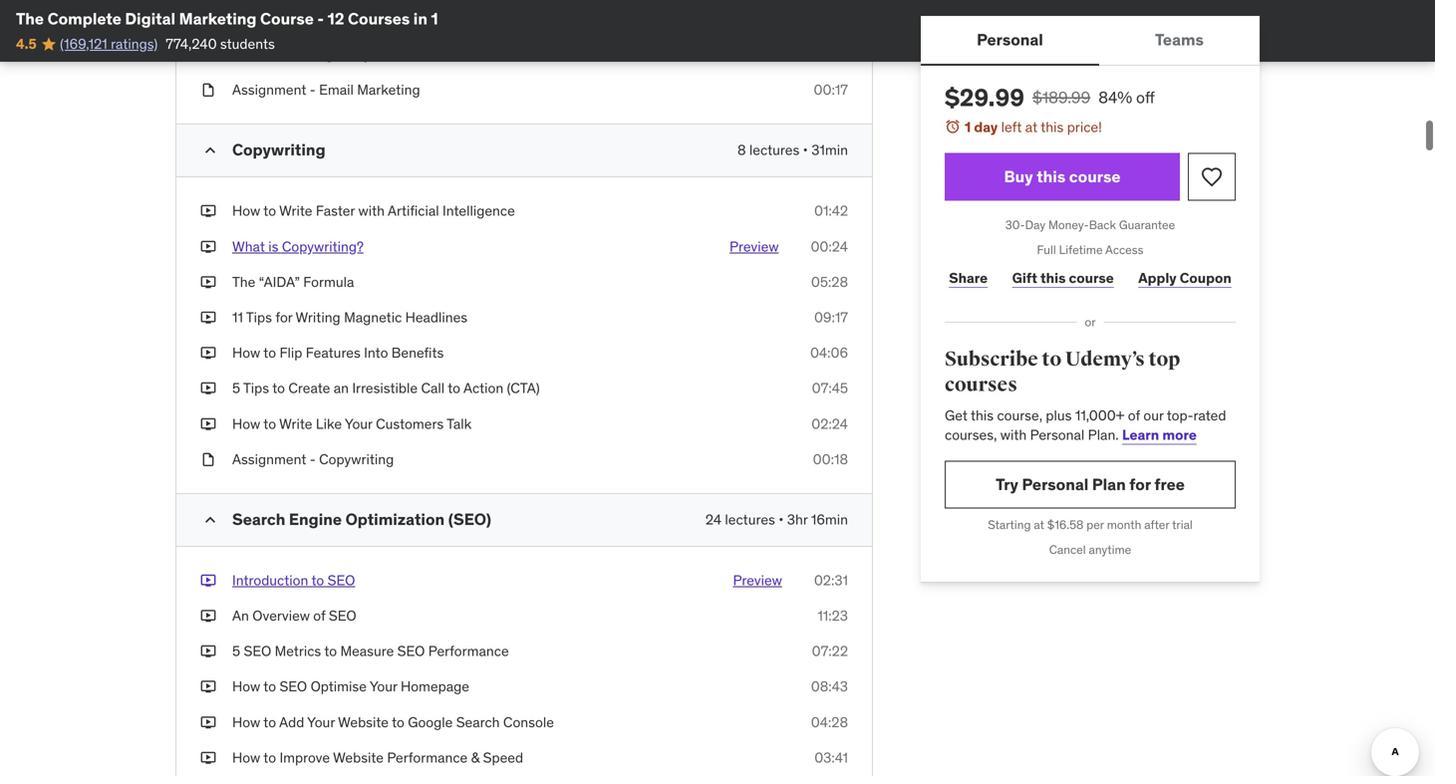 Task type: describe. For each thing, give the bounding box(es) containing it.
starting at $16.58 per month after trial cancel anytime
[[988, 517, 1193, 558]]

call
[[421, 380, 445, 397]]

how to create a email campaign with mailchimp
[[232, 10, 534, 28]]

buy
[[1004, 166, 1033, 187]]

teams
[[1155, 29, 1204, 50]]

0 horizontal spatial of
[[313, 607, 325, 625]]

02:31
[[814, 572, 848, 590]]

wishlist image
[[1200, 165, 1224, 189]]

marketing for email
[[357, 81, 420, 99]]

xsmall image for how to write like your customers talk
[[200, 414, 216, 434]]

course for buy this course
[[1069, 166, 1121, 187]]

plan.
[[1088, 426, 1119, 444]]

5 for 5 seo metrics to measure seo performance
[[232, 643, 240, 661]]

12
[[328, 8, 344, 29]]

introduction to seo
[[232, 572, 355, 590]]

8 lectures • 31min
[[738, 141, 848, 159]]

0 vertical spatial performance
[[428, 643, 509, 661]]

00:18
[[813, 450, 848, 468]]

digital
[[125, 8, 176, 29]]

to for how to flip features into benefits
[[263, 344, 276, 362]]

lifetime
[[1059, 242, 1103, 258]]

plus
[[1046, 407, 1072, 424]]

courses
[[945, 373, 1018, 397]]

xsmall image for how to flip features into benefits
[[200, 344, 216, 363]]

assignment for assignment - email marketing
[[232, 81, 306, 99]]

share button
[[945, 258, 992, 298]]

0 vertical spatial create
[[280, 10, 321, 28]]

how to add your website to google search console
[[232, 714, 554, 732]]

to right 'call'
[[448, 380, 461, 397]]

xsmall image for 5 seo metrics to measure seo performance
[[200, 642, 216, 662]]

1 vertical spatial email
[[232, 45, 267, 63]]

how to seo optimise your homepage
[[232, 678, 469, 696]]

buy this course button
[[945, 153, 1180, 201]]

xsmall image for 11 tips for writing magnetic headlines
[[200, 308, 216, 328]]

students
[[220, 35, 275, 53]]

02:24
[[812, 415, 848, 433]]

0 vertical spatial -
[[317, 8, 324, 29]]

to for how to improve website performance & speed
[[263, 749, 276, 767]]

subscribe to udemy's top courses
[[945, 347, 1181, 397]]

0 vertical spatial copywriting
[[232, 140, 326, 160]]

this down the $29.99 $189.99 84% off
[[1041, 118, 1064, 136]]

get
[[945, 407, 968, 424]]

(169,121 ratings)
[[60, 35, 158, 53]]

magnetic
[[344, 309, 402, 326]]

faster
[[316, 202, 355, 220]]

optimise
[[311, 678, 367, 696]]

the complete digital marketing course - 12 courses in 1
[[16, 8, 438, 29]]

0 vertical spatial with
[[440, 10, 467, 28]]

coupon
[[1180, 269, 1232, 287]]

1 xsmall image from the top
[[200, 9, 216, 29]]

artificial
[[388, 202, 439, 220]]

of inside get this course, plus 11,000+ of our top-rated courses, with personal plan.
[[1128, 407, 1140, 424]]

trial
[[1172, 517, 1193, 533]]

• for copywriting
[[803, 141, 808, 159]]

alarm image
[[945, 119, 961, 135]]

personal inside get this course, plus 11,000+ of our top-rated courses, with personal plan.
[[1030, 426, 1085, 444]]

plan
[[1092, 474, 1126, 495]]

write for faster
[[279, 202, 313, 220]]

write for like
[[279, 415, 313, 433]]

what
[[232, 238, 265, 256]]

learn
[[1123, 426, 1160, 444]]

11,000+
[[1076, 407, 1125, 424]]

add
[[279, 714, 304, 732]]

your for optimise
[[370, 678, 397, 696]]

learn more link
[[1123, 426, 1197, 444]]

preview for 00:24
[[730, 238, 779, 256]]

to for how to write faster with artificial intelligence
[[263, 202, 276, 220]]

1 vertical spatial performance
[[387, 749, 468, 767]]

- for email
[[310, 81, 316, 99]]

how for how to write like your customers talk
[[232, 415, 260, 433]]

more
[[1163, 426, 1197, 444]]

to right metrics
[[324, 643, 337, 661]]

(169,121
[[60, 35, 107, 53]]

04:28
[[811, 714, 848, 732]]

our
[[1144, 407, 1164, 424]]

at inside starting at $16.58 per month after trial cancel anytime
[[1034, 517, 1045, 533]]

to for how to add your website to google search console
[[263, 714, 276, 732]]

rated
[[1194, 407, 1227, 424]]

• for search engine optimization (seo)
[[779, 511, 784, 529]]

to left google
[[392, 714, 405, 732]]

optimization
[[346, 509, 445, 530]]

the for the "aida" formula
[[232, 273, 256, 291]]

benefits
[[392, 344, 444, 362]]

formula
[[303, 273, 354, 291]]

00:24
[[811, 238, 848, 256]]

tips for 5
[[243, 380, 269, 397]]

metrics
[[275, 643, 321, 661]]

seo down an
[[244, 643, 271, 661]]

an overview of seo
[[232, 607, 357, 625]]

personal button
[[921, 16, 1100, 64]]

to for introduction to seo
[[312, 572, 324, 590]]

marketing for digital
[[179, 8, 257, 29]]

11:23
[[818, 607, 848, 625]]

xsmall image for email marketing analytics
[[200, 45, 216, 64]]

assignment - copywriting
[[232, 450, 394, 468]]

to down flip in the top left of the page
[[272, 380, 285, 397]]

24
[[706, 511, 722, 529]]

copywriting?
[[282, 238, 364, 256]]

5 tips to create an irresistible call to action (cta)
[[232, 380, 540, 397]]

course for gift this course
[[1069, 269, 1114, 287]]

seo up homepage
[[397, 643, 425, 661]]

$29.99
[[945, 83, 1025, 113]]

day
[[1025, 217, 1046, 233]]

seo up add
[[280, 678, 307, 696]]

xsmall image for 5 tips to create an irresistible call to action (cta)
[[200, 379, 216, 399]]

tips for 11
[[246, 309, 272, 326]]

small image for search engine optimization (seo)
[[200, 510, 220, 530]]

07:22
[[812, 643, 848, 661]]

"aida"
[[259, 273, 300, 291]]

2 vertical spatial email
[[319, 81, 354, 99]]

or
[[1085, 315, 1096, 330]]

your for like
[[345, 415, 373, 433]]

subscribe
[[945, 347, 1038, 372]]

headlines
[[405, 309, 468, 326]]

an
[[334, 380, 349, 397]]

engine
[[289, 509, 342, 530]]

08:43
[[811, 678, 848, 696]]

irresistible
[[352, 380, 418, 397]]

to for how to write like your customers talk
[[263, 415, 276, 433]]

xsmall image for assignment - copywriting
[[200, 450, 216, 470]]

1 vertical spatial website
[[333, 749, 384, 767]]

action
[[464, 380, 504, 397]]

apply coupon
[[1139, 269, 1232, 287]]

how for how to add your website to google search console
[[232, 714, 260, 732]]

course,
[[997, 407, 1043, 424]]

0 vertical spatial website
[[338, 714, 389, 732]]

tab list containing personal
[[921, 16, 1260, 66]]

course
[[260, 8, 314, 29]]

how for how to seo optimise your homepage
[[232, 678, 260, 696]]

guarantee
[[1119, 217, 1176, 233]]



Task type: vqa. For each thing, say whether or not it's contained in the screenshot.
top for
yes



Task type: locate. For each thing, give the bounding box(es) containing it.
for inside try personal plan for free link
[[1130, 474, 1151, 495]]

performance up homepage
[[428, 643, 509, 661]]

with down 'course,'
[[1001, 426, 1027, 444]]

1 xsmall image from the top
[[200, 45, 216, 64]]

assignment up engine
[[232, 450, 306, 468]]

for
[[275, 309, 293, 326], [1130, 474, 1151, 495]]

0 horizontal spatial •
[[779, 511, 784, 529]]

to left add
[[263, 714, 276, 732]]

2 small image from the top
[[200, 510, 220, 530]]

5 xsmall image from the top
[[200, 450, 216, 470]]

create left an
[[288, 380, 330, 397]]

1 vertical spatial create
[[288, 380, 330, 397]]

how up what
[[232, 202, 260, 220]]

copywriting down 'how to write like your customers talk'
[[319, 450, 394, 468]]

the for the complete digital marketing course - 12 courses in 1
[[16, 8, 44, 29]]

2 vertical spatial -
[[310, 450, 316, 468]]

this inside get this course, plus 11,000+ of our top-rated courses, with personal plan.
[[971, 407, 994, 424]]

of left our
[[1128, 407, 1140, 424]]

this right buy
[[1037, 166, 1066, 187]]

introduction
[[232, 572, 308, 590]]

7 xsmall image from the top
[[200, 713, 216, 733]]

assignment - email marketing
[[232, 81, 420, 99]]

to down metrics
[[263, 678, 276, 696]]

this for gift
[[1041, 269, 1066, 287]]

0 vertical spatial for
[[275, 309, 293, 326]]

email down email marketing analytics
[[319, 81, 354, 99]]

of
[[1128, 407, 1140, 424], [313, 607, 325, 625]]

analytics
[[337, 45, 393, 63]]

your up the how to add your website to google search console
[[370, 678, 397, 696]]

assignment for assignment - copywriting
[[232, 450, 306, 468]]

2 vertical spatial personal
[[1022, 474, 1089, 495]]

1 vertical spatial search
[[456, 714, 500, 732]]

xsmall image for an overview of seo
[[200, 607, 216, 626]]

with inside get this course, plus 11,000+ of our top-rated courses, with personal plan.
[[1001, 426, 1027, 444]]

0 vertical spatial tips
[[246, 309, 272, 326]]

7 xsmall image from the top
[[200, 571, 216, 591]]

1 horizontal spatial 1
[[965, 118, 971, 136]]

course inside button
[[1069, 166, 1121, 187]]

get this course, plus 11,000+ of our top-rated courses, with personal plan.
[[945, 407, 1227, 444]]

1 right alarm icon
[[965, 118, 971, 136]]

06:08
[[810, 45, 848, 63]]

4 how from the top
[[232, 415, 260, 433]]

speed
[[483, 749, 523, 767]]

1 vertical spatial marketing
[[270, 45, 333, 63]]

an
[[232, 607, 249, 625]]

0 vertical spatial write
[[279, 202, 313, 220]]

2 vertical spatial marketing
[[357, 81, 420, 99]]

xsmall image for how to improve website performance & speed
[[200, 749, 216, 768]]

preview for 02:31
[[733, 572, 782, 590]]

1 vertical spatial at
[[1034, 517, 1045, 533]]

overview
[[252, 607, 310, 625]]

0 vertical spatial course
[[1069, 166, 1121, 187]]

how for how to flip features into benefits
[[232, 344, 260, 362]]

0 vertical spatial your
[[345, 415, 373, 433]]

3 xsmall image from the top
[[200, 202, 216, 221]]

00:17
[[814, 81, 848, 99]]

for left writing
[[275, 309, 293, 326]]

what is copywriting?
[[232, 238, 364, 256]]

$16.58
[[1048, 517, 1084, 533]]

how for how to create a email campaign with mailchimp
[[232, 10, 260, 28]]

to up assignment - copywriting
[[263, 415, 276, 433]]

at right left
[[1026, 118, 1038, 136]]

8 xsmall image from the top
[[200, 607, 216, 626]]

personal inside button
[[977, 29, 1044, 50]]

gift this course link
[[1008, 258, 1119, 298]]

to up students
[[263, 10, 276, 28]]

back
[[1089, 217, 1117, 233]]

4.5
[[16, 35, 37, 53]]

search left engine
[[232, 509, 285, 530]]

courses
[[348, 8, 410, 29]]

0 vertical spatial 1
[[431, 8, 438, 29]]

xsmall image for assignment - email marketing
[[200, 80, 216, 100]]

1 horizontal spatial the
[[232, 273, 256, 291]]

how down 11
[[232, 344, 260, 362]]

0 vertical spatial personal
[[977, 29, 1044, 50]]

tips left an
[[243, 380, 269, 397]]

4 xsmall image from the top
[[200, 237, 216, 257]]

preview
[[730, 238, 779, 256], [733, 572, 782, 590]]

1 horizontal spatial of
[[1128, 407, 1140, 424]]

complete
[[47, 8, 121, 29]]

ratings)
[[111, 35, 158, 53]]

16min
[[811, 511, 848, 529]]

to left "improve"
[[263, 749, 276, 767]]

to up is
[[263, 202, 276, 220]]

intelligence
[[443, 202, 515, 220]]

- down 'how to write like your customers talk'
[[310, 450, 316, 468]]

how for how to improve website performance & speed
[[232, 749, 260, 767]]

console
[[503, 714, 554, 732]]

this right the gift
[[1041, 269, 1066, 287]]

writing
[[296, 309, 341, 326]]

seo
[[328, 572, 355, 590], [329, 607, 357, 625], [244, 643, 271, 661], [397, 643, 425, 661], [280, 678, 307, 696]]

cancel
[[1050, 542, 1086, 558]]

0 vertical spatial preview
[[730, 238, 779, 256]]

website down the how to add your website to google search console
[[333, 749, 384, 767]]

1 horizontal spatial marketing
[[270, 45, 333, 63]]

1 how from the top
[[232, 10, 260, 28]]

1 right in
[[431, 8, 438, 29]]

personal up $29.99
[[977, 29, 1044, 50]]

- down email marketing analytics
[[310, 81, 316, 99]]

gift this course
[[1013, 269, 1114, 287]]

3hr
[[787, 511, 808, 529]]

1 vertical spatial with
[[358, 202, 385, 220]]

1 vertical spatial •
[[779, 511, 784, 529]]

lectures right 8
[[750, 141, 800, 159]]

search
[[232, 509, 285, 530], [456, 714, 500, 732]]

0 vertical spatial of
[[1128, 407, 1140, 424]]

09:17
[[814, 309, 848, 326]]

2 5 from the top
[[232, 643, 240, 661]]

0 vertical spatial small image
[[200, 141, 220, 161]]

2 course from the top
[[1069, 269, 1114, 287]]

buy this course
[[1004, 166, 1121, 187]]

1 small image from the top
[[200, 141, 220, 161]]

-
[[317, 8, 324, 29], [310, 81, 316, 99], [310, 450, 316, 468]]

top
[[1149, 347, 1181, 372]]

email down the complete digital marketing course - 12 courses in 1 at the left top of the page
[[232, 45, 267, 63]]

6 xsmall image from the top
[[200, 379, 216, 399]]

with
[[440, 10, 467, 28], [358, 202, 385, 220], [1001, 426, 1027, 444]]

1 vertical spatial -
[[310, 81, 316, 99]]

1
[[431, 8, 438, 29], [965, 118, 971, 136]]

gift
[[1013, 269, 1038, 287]]

try
[[996, 474, 1019, 495]]

seo up "measure"
[[329, 607, 357, 625]]

assignment down students
[[232, 81, 306, 99]]

your right add
[[307, 714, 335, 732]]

create left a
[[280, 10, 321, 28]]

to for subscribe to udemy's top courses
[[1042, 347, 1062, 372]]

off
[[1137, 87, 1155, 108]]

2 horizontal spatial with
[[1001, 426, 1027, 444]]

performance down google
[[387, 749, 468, 767]]

small image
[[200, 141, 220, 161], [200, 510, 220, 530]]

1 vertical spatial lectures
[[725, 511, 775, 529]]

2 vertical spatial with
[[1001, 426, 1027, 444]]

email right a
[[336, 10, 370, 28]]

0 vertical spatial email
[[336, 10, 370, 28]]

personal
[[977, 29, 1044, 50], [1030, 426, 1085, 444], [1022, 474, 1089, 495]]

with right faster
[[358, 202, 385, 220]]

features
[[306, 344, 361, 362]]

5 down an
[[232, 643, 240, 661]]

a
[[325, 10, 332, 28]]

this for buy
[[1037, 166, 1066, 187]]

flip
[[280, 344, 302, 362]]

copywriting
[[232, 140, 326, 160], [319, 450, 394, 468]]

per
[[1087, 517, 1104, 533]]

5 for 5 tips to create an irresistible call to action (cta)
[[232, 380, 240, 397]]

(seo)
[[448, 509, 491, 530]]

0 vertical spatial lectures
[[750, 141, 800, 159]]

how for how to write faster with artificial intelligence
[[232, 202, 260, 220]]

24 lectures • 3hr 16min
[[706, 511, 848, 529]]

4 xsmall image from the top
[[200, 414, 216, 434]]

1 vertical spatial personal
[[1030, 426, 1085, 444]]

1 vertical spatial copywriting
[[319, 450, 394, 468]]

search up &
[[456, 714, 500, 732]]

udemy's
[[1066, 347, 1145, 372]]

1 horizontal spatial •
[[803, 141, 808, 159]]

course inside 'link'
[[1069, 269, 1114, 287]]

1 5 from the top
[[232, 380, 240, 397]]

5 xsmall image from the top
[[200, 273, 216, 292]]

2 xsmall image from the top
[[200, 308, 216, 328]]

30-
[[1006, 217, 1025, 233]]

0 horizontal spatial 1
[[431, 8, 438, 29]]

3 xsmall image from the top
[[200, 344, 216, 363]]

email marketing analytics
[[232, 45, 393, 63]]

try personal plan for free link
[[945, 461, 1236, 509]]

copywriting down assignment - email marketing
[[232, 140, 326, 160]]

03:41
[[815, 749, 848, 767]]

5 down 11
[[232, 380, 240, 397]]

for left the free
[[1130, 474, 1151, 495]]

marketing down analytics
[[357, 81, 420, 99]]

lectures right the 24
[[725, 511, 775, 529]]

how up assignment - copywriting
[[232, 415, 260, 433]]

to for how to seo optimise your homepage
[[263, 678, 276, 696]]

2 vertical spatial your
[[307, 714, 335, 732]]

1 horizontal spatial search
[[456, 714, 500, 732]]

course up back
[[1069, 166, 1121, 187]]

0 vertical spatial assignment
[[232, 81, 306, 99]]

month
[[1107, 517, 1142, 533]]

this for get
[[971, 407, 994, 424]]

0 horizontal spatial the
[[16, 8, 44, 29]]

&
[[471, 749, 480, 767]]

xsmall image for how to seo optimise your homepage
[[200, 678, 216, 697]]

to left udemy's
[[1042, 347, 1062, 372]]

774,240 students
[[166, 35, 275, 53]]

• left 31min
[[803, 141, 808, 159]]

how up students
[[232, 10, 260, 28]]

6 xsmall image from the top
[[200, 642, 216, 662]]

(cta)
[[507, 380, 540, 397]]

xsmall image for how to add your website to google search console
[[200, 713, 216, 733]]

1 vertical spatial your
[[370, 678, 397, 696]]

2 write from the top
[[279, 415, 313, 433]]

1 vertical spatial small image
[[200, 510, 220, 530]]

04:06
[[810, 344, 848, 362]]

xsmall image
[[200, 9, 216, 29], [200, 80, 216, 100], [200, 202, 216, 221], [200, 237, 216, 257], [200, 273, 216, 292], [200, 379, 216, 399], [200, 571, 216, 591], [200, 607, 216, 626], [200, 678, 216, 697]]

lectures for search engine optimization (seo)
[[725, 511, 775, 529]]

3 how from the top
[[232, 344, 260, 362]]

0 horizontal spatial with
[[358, 202, 385, 220]]

- left a
[[317, 8, 324, 29]]

tips right 11
[[246, 309, 272, 326]]

preview left 00:24
[[730, 238, 779, 256]]

to inside subscribe to udemy's top courses
[[1042, 347, 1062, 372]]

0 horizontal spatial for
[[275, 309, 293, 326]]

personal up $16.58
[[1022, 474, 1089, 495]]

$189.99
[[1033, 87, 1091, 108]]

84%
[[1099, 87, 1133, 108]]

xsmall image for introduction to seo
[[200, 571, 216, 591]]

personal down plus
[[1030, 426, 1085, 444]]

01:42
[[814, 202, 848, 220]]

8 xsmall image from the top
[[200, 749, 216, 768]]

how to flip features into benefits
[[232, 344, 444, 362]]

1 vertical spatial 5
[[232, 643, 240, 661]]

1 vertical spatial of
[[313, 607, 325, 625]]

to for how to create a email campaign with mailchimp
[[263, 10, 276, 28]]

marketing up 774,240 students
[[179, 8, 257, 29]]

how left add
[[232, 714, 260, 732]]

how left "improve"
[[232, 749, 260, 767]]

left
[[1002, 118, 1022, 136]]

homepage
[[401, 678, 469, 696]]

0 vertical spatial marketing
[[179, 8, 257, 29]]

website down how to seo optimise your homepage
[[338, 714, 389, 732]]

1 vertical spatial the
[[232, 273, 256, 291]]

money-
[[1049, 217, 1089, 233]]

write up what is copywriting?
[[279, 202, 313, 220]]

write left like
[[279, 415, 313, 433]]

full
[[1037, 242, 1056, 258]]

774,240
[[166, 35, 217, 53]]

1 vertical spatial assignment
[[232, 450, 306, 468]]

the up 4.5
[[16, 8, 44, 29]]

to up an overview of seo
[[312, 572, 324, 590]]

this up courses,
[[971, 407, 994, 424]]

0 vertical spatial search
[[232, 509, 285, 530]]

lectures for copywriting
[[750, 141, 800, 159]]

2 assignment from the top
[[232, 450, 306, 468]]

xsmall image for the "aida" formula
[[200, 273, 216, 292]]

at left $16.58
[[1034, 517, 1045, 533]]

1 write from the top
[[279, 202, 313, 220]]

small image for copywriting
[[200, 141, 220, 161]]

2 xsmall image from the top
[[200, 80, 216, 100]]

xsmall image
[[200, 45, 216, 64], [200, 308, 216, 328], [200, 344, 216, 363], [200, 414, 216, 434], [200, 450, 216, 470], [200, 642, 216, 662], [200, 713, 216, 733], [200, 749, 216, 768]]

1 vertical spatial write
[[279, 415, 313, 433]]

this inside 'link'
[[1041, 269, 1066, 287]]

marketing down course
[[270, 45, 333, 63]]

0 vertical spatial at
[[1026, 118, 1038, 136]]

1 vertical spatial for
[[1130, 474, 1151, 495]]

7 how from the top
[[232, 749, 260, 767]]

0 horizontal spatial search
[[232, 509, 285, 530]]

1 vertical spatial 1
[[965, 118, 971, 136]]

mailchimp
[[470, 10, 534, 28]]

0 vertical spatial the
[[16, 8, 44, 29]]

price!
[[1067, 118, 1102, 136]]

into
[[364, 344, 388, 362]]

learn more
[[1123, 426, 1197, 444]]

preview down '24 lectures • 3hr 16min'
[[733, 572, 782, 590]]

1 vertical spatial course
[[1069, 269, 1114, 287]]

1 vertical spatial tips
[[243, 380, 269, 397]]

of right overview
[[313, 607, 325, 625]]

teams button
[[1100, 16, 1260, 64]]

the left "aida"
[[232, 273, 256, 291]]

1 horizontal spatial with
[[440, 10, 467, 28]]

tab list
[[921, 16, 1260, 66]]

1 assignment from the top
[[232, 81, 306, 99]]

0 vertical spatial •
[[803, 141, 808, 159]]

after
[[1145, 517, 1170, 533]]

2 horizontal spatial marketing
[[357, 81, 420, 99]]

seo up an overview of seo
[[328, 572, 355, 590]]

• left '3hr'
[[779, 511, 784, 529]]

google
[[408, 714, 453, 732]]

free
[[1155, 474, 1185, 495]]

your right like
[[345, 415, 373, 433]]

0 vertical spatial 5
[[232, 380, 240, 397]]

starting
[[988, 517, 1031, 533]]

how down an
[[232, 678, 260, 696]]

1 vertical spatial preview
[[733, 572, 782, 590]]

- for copywriting
[[310, 450, 316, 468]]

6 how from the top
[[232, 714, 260, 732]]

course down the lifetime
[[1069, 269, 1114, 287]]

2 how from the top
[[232, 202, 260, 220]]

to left flip in the top left of the page
[[263, 344, 276, 362]]

tips
[[246, 309, 272, 326], [243, 380, 269, 397]]

9 xsmall image from the top
[[200, 678, 216, 697]]

with right in
[[440, 10, 467, 28]]

1 course from the top
[[1069, 166, 1121, 187]]

this inside button
[[1037, 166, 1066, 187]]

xsmall image for how to write faster with artificial intelligence
[[200, 202, 216, 221]]

0 horizontal spatial marketing
[[179, 8, 257, 29]]

1 horizontal spatial for
[[1130, 474, 1151, 495]]

5 how from the top
[[232, 678, 260, 696]]



